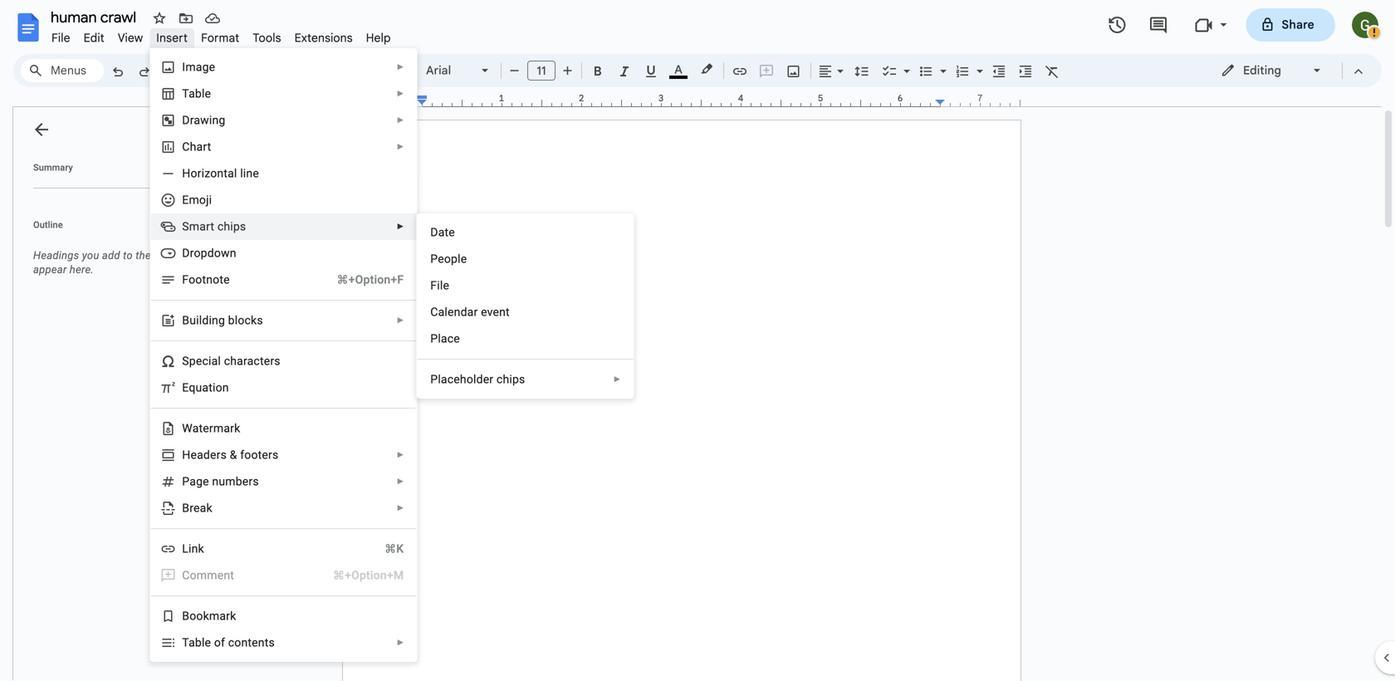 Task type: vqa. For each thing, say whether or not it's contained in the screenshot.


Task type: locate. For each thing, give the bounding box(es) containing it.
h eaders & footers
[[182, 448, 279, 462]]

1 vertical spatial d
[[431, 226, 438, 239]]

menu containing d
[[416, 214, 634, 399]]

menu bar containing file
[[45, 22, 398, 49]]

table of contents s element
[[182, 636, 280, 650]]

chips up "dropdown 6" element
[[218, 220, 246, 233]]

text color image
[[670, 59, 688, 79]]

ho
[[182, 167, 197, 180]]

f ile
[[431, 279, 450, 292]]

1 horizontal spatial d
[[431, 226, 438, 239]]

chart
[[182, 140, 211, 154]]

1 vertical spatial b
[[182, 609, 190, 623]]

Rename text field
[[45, 7, 146, 27]]

Font size text field
[[528, 61, 555, 81]]

i
[[182, 60, 186, 74]]

smart chips z element
[[182, 220, 251, 233]]

► for e numbers
[[397, 477, 405, 486]]

place down c
[[431, 332, 460, 346]]

people p element
[[431, 252, 472, 266]]

pa
[[182, 475, 196, 489]]

p
[[431, 252, 438, 266]]

1 vertical spatial chips
[[497, 373, 525, 386]]

⌘k element
[[365, 541, 404, 557]]

► for d rawing
[[397, 115, 405, 125]]

► for h eaders & footers
[[397, 450, 405, 460]]

smart chips
[[182, 220, 246, 233]]

highlight color image
[[698, 59, 716, 79]]

extensions menu item
[[288, 28, 360, 48]]

l ink
[[182, 542, 204, 556]]

f
[[431, 279, 437, 292]]

b left ilding
[[182, 314, 190, 327]]

0 vertical spatial d
[[182, 113, 190, 127]]

dropdown 6 element
[[182, 246, 241, 260]]

document
[[154, 249, 203, 262]]

application
[[0, 0, 1396, 681]]

0 vertical spatial b
[[182, 314, 190, 327]]

emoji 7 element
[[182, 193, 217, 207]]

► for brea k
[[397, 503, 405, 513]]

editing button
[[1210, 58, 1335, 83]]

foot
[[182, 273, 206, 287]]

headings you add to the document will appear here.
[[33, 249, 222, 276]]

place h older chips
[[431, 373, 525, 386]]

⌘+option+m element
[[313, 567, 404, 584]]

summary heading
[[33, 161, 73, 174]]

you
[[82, 249, 99, 262]]

view
[[118, 31, 143, 45]]

menu containing i
[[139, 0, 417, 662]]

eople
[[438, 252, 467, 266]]

older
[[467, 373, 494, 386]]

place for place
[[431, 332, 460, 346]]

page numbers g element
[[182, 475, 264, 489]]

alendar
[[438, 305, 478, 319]]

1 place from the top
[[431, 332, 460, 346]]

chips right the older
[[497, 373, 525, 386]]

content
[[228, 636, 269, 650]]

table
[[182, 636, 211, 650]]

pa g e numbers
[[182, 475, 259, 489]]

file
[[52, 31, 70, 45]]

dropdown
[[182, 246, 236, 260]]

d up p
[[431, 226, 438, 239]]

k
[[206, 501, 212, 515]]

d down t
[[182, 113, 190, 127]]

place
[[431, 332, 460, 346], [431, 373, 460, 386]]

t able
[[182, 87, 211, 101]]

►
[[397, 62, 405, 72], [397, 89, 405, 98], [397, 115, 405, 125], [397, 142, 405, 152], [397, 222, 405, 231], [397, 316, 405, 325], [613, 375, 622, 384], [397, 450, 405, 460], [397, 477, 405, 486], [397, 503, 405, 513], [397, 638, 405, 648]]

building blocks u element
[[182, 314, 268, 327]]

i mage
[[182, 60, 215, 74]]

menu bar
[[45, 22, 398, 49]]

date d element
[[431, 226, 460, 239]]

tools
[[253, 31, 281, 45]]

arial
[[426, 63, 451, 78]]

► for table of content s
[[397, 638, 405, 648]]

1 vertical spatial place
[[431, 373, 460, 386]]

format menu item
[[195, 28, 246, 48]]

0 vertical spatial place
[[431, 332, 460, 346]]

blocks
[[228, 314, 263, 327]]

place left the older
[[431, 373, 460, 386]]

file menu item
[[45, 28, 77, 48]]

calendar event c element
[[431, 305, 515, 319]]

► for ilding blocks
[[397, 316, 405, 325]]

here.
[[70, 263, 94, 276]]

special characters c element
[[182, 354, 286, 368]]

insert image image
[[785, 59, 804, 82]]

ilding
[[196, 314, 225, 327]]

footnote n element
[[182, 273, 235, 287]]

menu bar inside menu bar banner
[[45, 22, 398, 49]]

share button
[[1247, 8, 1336, 42]]

spe
[[182, 354, 202, 368]]

horizontal line r element
[[182, 167, 264, 180]]

menu
[[139, 0, 417, 662], [416, 214, 634, 399]]

quation
[[189, 381, 229, 395]]

d
[[182, 113, 190, 127], [431, 226, 438, 239]]

view menu item
[[111, 28, 150, 48]]

⌘+option+m
[[333, 569, 404, 582]]

1 b from the top
[[182, 314, 190, 327]]

of
[[214, 636, 225, 650]]

s
[[269, 636, 275, 650]]

2 b from the top
[[182, 609, 190, 623]]

Font size field
[[528, 61, 562, 81]]

outline heading
[[13, 219, 239, 242]]

menu item
[[161, 567, 404, 584]]

will
[[205, 249, 222, 262]]

b up table
[[182, 609, 190, 623]]

0 horizontal spatial d
[[182, 113, 190, 127]]

file f element
[[431, 279, 455, 292]]

ink
[[189, 542, 204, 556]]

c
[[202, 354, 209, 368]]

emoji
[[182, 193, 212, 207]]

2 place from the top
[[431, 373, 460, 386]]

0 vertical spatial chips
[[218, 220, 246, 233]]

0 horizontal spatial chips
[[218, 220, 246, 233]]

l
[[182, 542, 189, 556]]

help
[[366, 31, 391, 45]]

p eople
[[431, 252, 467, 266]]

co
[[182, 569, 197, 582]]

1 horizontal spatial chips
[[497, 373, 525, 386]]

mode and view toolbar
[[1209, 54, 1373, 87]]

document outline element
[[13, 107, 239, 681]]

e
[[182, 381, 189, 395]]

chips
[[218, 220, 246, 233], [497, 373, 525, 386]]

insert menu item
[[150, 28, 195, 48]]



Task type: describe. For each thing, give the bounding box(es) containing it.
characters
[[224, 354, 281, 368]]

Star checkbox
[[148, 7, 171, 30]]

appear
[[33, 263, 67, 276]]

comment m element
[[182, 569, 239, 582]]

r
[[197, 167, 202, 180]]

ile
[[437, 279, 450, 292]]

&
[[230, 448, 237, 462]]

numbers
[[212, 475, 259, 489]]

ial
[[209, 354, 221, 368]]

Menus field
[[21, 59, 104, 82]]

placeholder chips h element
[[431, 373, 530, 386]]

eaders
[[191, 448, 227, 462]]

brea k
[[182, 501, 212, 515]]

to
[[123, 249, 133, 262]]

able
[[189, 87, 211, 101]]

b ookmark
[[182, 609, 236, 623]]

d for ate
[[431, 226, 438, 239]]

editing
[[1244, 63, 1282, 78]]

izontal
[[202, 167, 237, 180]]

watermark
[[182, 422, 240, 435]]

d for rawing
[[182, 113, 190, 127]]

b for u
[[182, 314, 190, 327]]

c
[[431, 305, 438, 319]]

rawing
[[190, 113, 226, 127]]

ote
[[213, 273, 230, 287]]

image i element
[[182, 60, 220, 74]]

menu bar banner
[[0, 0, 1396, 681]]

application containing share
[[0, 0, 1396, 681]]

headings
[[33, 249, 79, 262]]

place for place h older chips
[[431, 373, 460, 386]]

ment
[[207, 569, 234, 582]]

help menu item
[[360, 28, 398, 48]]

d ate
[[431, 226, 455, 239]]

line & paragraph spacing image
[[853, 59, 872, 82]]

g
[[196, 475, 203, 489]]

bookmark b element
[[182, 609, 241, 623]]

headers & footers h element
[[182, 448, 284, 462]]

► for t able
[[397, 89, 405, 98]]

share
[[1282, 17, 1315, 32]]

watermark j element
[[182, 422, 245, 435]]

⌘k
[[385, 542, 404, 556]]

u
[[190, 314, 196, 327]]

smart
[[182, 220, 214, 233]]

b u ilding blocks
[[182, 314, 263, 327]]

link l element
[[182, 542, 209, 556]]

spe c ial characters
[[182, 354, 281, 368]]

ate
[[438, 226, 455, 239]]

⌘+option+f
[[337, 273, 404, 287]]

d rawing
[[182, 113, 226, 127]]

arial option
[[426, 59, 472, 82]]

b for ookmark
[[182, 609, 190, 623]]

m
[[197, 569, 207, 582]]

h
[[460, 373, 467, 386]]

summary
[[33, 162, 73, 173]]

left margin image
[[343, 94, 427, 106]]

ho r izontal line
[[182, 167, 259, 180]]

edit menu item
[[77, 28, 111, 48]]

right margin image
[[936, 94, 1020, 106]]

h
[[182, 448, 191, 462]]

drawing d element
[[182, 113, 231, 127]]

n
[[206, 273, 213, 287]]

line
[[240, 167, 259, 180]]

footers
[[240, 448, 279, 462]]

c alendar event
[[431, 305, 510, 319]]

table of content s
[[182, 636, 275, 650]]

outline
[[33, 220, 63, 230]]

mage
[[186, 60, 215, 74]]

tools menu item
[[246, 28, 288, 48]]

e quation
[[182, 381, 229, 395]]

add
[[102, 249, 120, 262]]

foot n ote
[[182, 273, 230, 287]]

place m element
[[431, 332, 465, 346]]

e
[[203, 475, 209, 489]]

chart q element
[[182, 140, 216, 154]]

event
[[481, 305, 510, 319]]

⌘+option+f element
[[317, 272, 404, 288]]

format
[[201, 31, 240, 45]]

t
[[182, 87, 189, 101]]

main toolbar
[[103, 0, 1066, 434]]

the
[[136, 249, 151, 262]]

co m ment
[[182, 569, 234, 582]]

ookmark
[[190, 609, 236, 623]]

extensions
[[295, 31, 353, 45]]

break k element
[[182, 501, 217, 515]]

► for i mage
[[397, 62, 405, 72]]

menu item containing co
[[161, 567, 404, 584]]

insert
[[156, 31, 188, 45]]

brea
[[182, 501, 206, 515]]

equation e element
[[182, 381, 234, 395]]

table t element
[[182, 87, 216, 101]]

edit
[[84, 31, 105, 45]]



